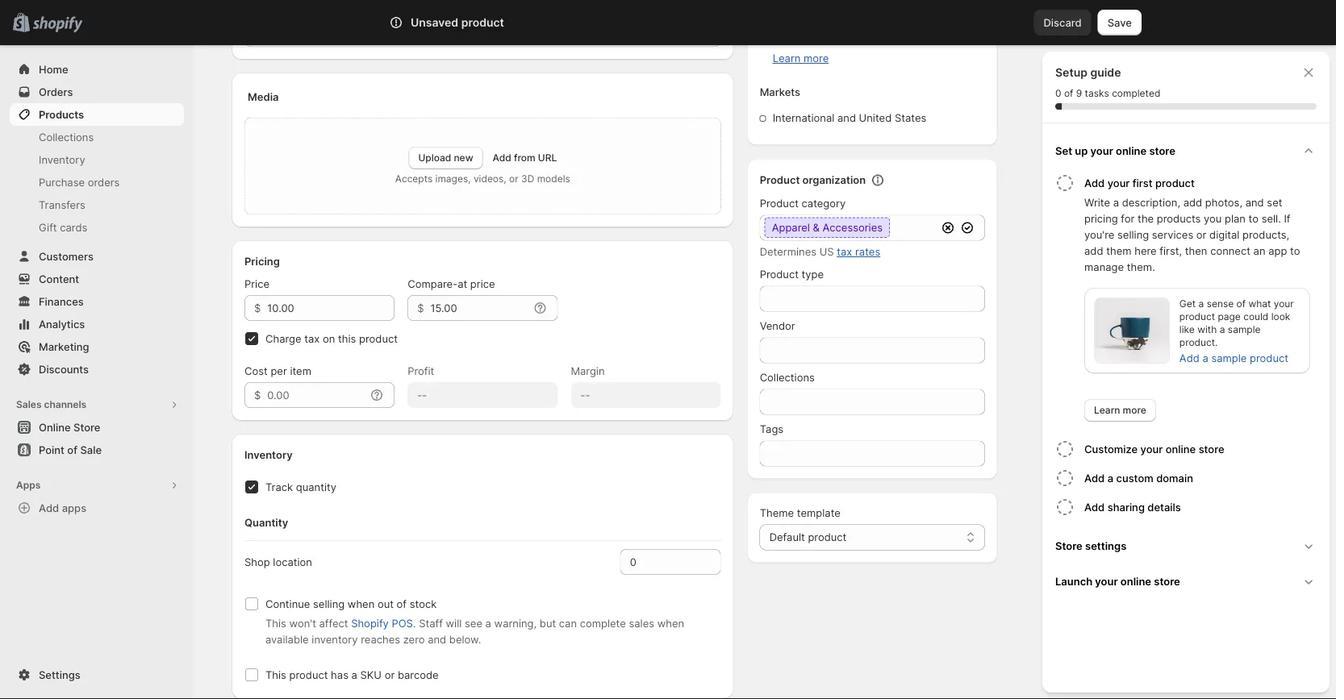 Task type: locate. For each thing, give the bounding box(es) containing it.
purchase
[[39, 176, 85, 188]]

discard
[[1044, 16, 1082, 29]]

1 vertical spatial this
[[266, 670, 287, 682]]

add inside 'button'
[[1085, 472, 1105, 485]]

selling down for
[[1118, 228, 1150, 241]]

0 vertical spatial set
[[906, 1, 921, 13]]

to left sell.
[[1249, 212, 1259, 225]]

tax rates link
[[837, 246, 881, 259]]

photos,
[[1206, 196, 1243, 209]]

you
[[1204, 212, 1222, 225]]

a right see
[[486, 618, 492, 630]]

product down product organization
[[760, 198, 799, 210]]

add down product.
[[1180, 352, 1200, 364]]

0 horizontal spatial and
[[428, 634, 447, 647]]

when inside . staff will see a warning, but can complete sales when available inventory reaches zero and below.
[[658, 618, 685, 630]]

up
[[1076, 144, 1088, 157]]

manage
[[1085, 261, 1125, 273]]

when up shopify
[[348, 599, 375, 611]]

unsaved product
[[411, 16, 504, 29]]

of inside 'button'
[[67, 444, 77, 457]]

store
[[1150, 144, 1176, 157], [1199, 443, 1225, 456], [1155, 576, 1181, 588]]

tax left on
[[305, 333, 320, 346]]

orders
[[39, 86, 73, 98]]

store inside "button"
[[1199, 443, 1225, 456]]

3d
[[522, 174, 535, 185]]

or right sku
[[385, 670, 395, 682]]

product up product category
[[760, 174, 800, 187]]

united
[[859, 112, 892, 125]]

the inside write a description, add photos, and set pricing for the products you plan to sell. if you're selling services or digital products, add them here first, then connect an app to manage them.
[[1138, 212, 1155, 225]]

barcode
[[398, 670, 439, 682]]

1 horizontal spatial set
[[1268, 196, 1283, 209]]

for
[[1122, 212, 1135, 225]]

product down template at the bottom of page
[[808, 532, 847, 544]]

of for 0 of 9 tasks completed
[[1065, 88, 1074, 99]]

settings
[[39, 669, 80, 682]]

your for customize your online store
[[1141, 443, 1163, 456]]

0 vertical spatial inventory
[[39, 153, 85, 166]]

a left custom
[[1108, 472, 1114, 485]]

add inside button
[[1085, 177, 1105, 189]]

has
[[839, 1, 856, 13], [331, 670, 349, 682]]

models
[[537, 174, 571, 185]]

1 vertical spatial sale
[[80, 444, 102, 457]]

1 horizontal spatial store
[[1056, 540, 1083, 553]]

add for first
[[1085, 177, 1105, 189]]

add down you're
[[1085, 245, 1104, 257]]

your inside button
[[1108, 177, 1130, 189]]

2 horizontal spatial and
[[1246, 196, 1265, 209]]

online down settings
[[1121, 576, 1152, 588]]

a down product.
[[1203, 352, 1209, 364]]

1 product from the top
[[760, 174, 800, 187]]

1 horizontal spatial add
[[1184, 196, 1203, 209]]

shop location
[[245, 557, 312, 569]]

and down staff
[[428, 634, 447, 647]]

continue selling when out of stock
[[266, 599, 437, 611]]

0 vertical spatial learn
[[773, 52, 801, 65]]

complete
[[580, 618, 626, 630]]

the inside point of sale has not been set up. finish the remaining steps to start selling in person. learn more
[[773, 17, 789, 29]]

first,
[[1160, 245, 1183, 257]]

or up "then" at the right of the page
[[1197, 228, 1207, 241]]

1 vertical spatial to
[[1249, 212, 1259, 225]]

2 horizontal spatial or
[[1197, 228, 1207, 241]]

0 horizontal spatial to
[[874, 17, 884, 29]]

add a custom domain button
[[1085, 464, 1324, 493]]

search
[[461, 16, 495, 29]]

2 vertical spatial to
[[1291, 245, 1301, 257]]

upload new
[[419, 153, 473, 164]]

sale up remaining
[[814, 1, 836, 13]]

Cost per item text field
[[267, 383, 366, 409]]

sale for point of sale
[[80, 444, 102, 457]]

the down description,
[[1138, 212, 1155, 225]]

sale inside point of sale has not been set up. finish the remaining steps to start selling in person. learn more
[[814, 1, 836, 13]]

add inside "button"
[[39, 502, 59, 515]]

None number field
[[621, 550, 697, 576]]

2 horizontal spatial to
[[1291, 245, 1301, 257]]

online inside "button"
[[1166, 443, 1197, 456]]

inventory up track
[[245, 449, 293, 462]]

store up launch
[[1056, 540, 1083, 553]]

affect
[[319, 618, 348, 630]]

of inside get a sense of what your product page could look like with a sample product. add a sample product
[[1237, 298, 1246, 310]]

point down online
[[39, 444, 64, 457]]

or left 3d
[[509, 174, 519, 185]]

0 horizontal spatial inventory
[[39, 153, 85, 166]]

or inside write a description, add photos, and set pricing for the products you plan to sell. if you're selling services or digital products, add them here first, then connect an app to manage them.
[[1197, 228, 1207, 241]]

add left apps on the bottom left of page
[[39, 502, 59, 515]]

inventory up 'purchase' on the left top of page
[[39, 153, 85, 166]]

the
[[773, 17, 789, 29], [1138, 212, 1155, 225]]

sales
[[629, 618, 655, 630]]

a right write
[[1114, 196, 1120, 209]]

learn down person.
[[773, 52, 801, 65]]

look
[[1272, 311, 1291, 323]]

$ down the compare-
[[418, 302, 424, 315]]

mark add your first product as done image
[[1056, 174, 1075, 193]]

1 horizontal spatial selling
[[913, 17, 945, 29]]

when right sales
[[658, 618, 685, 630]]

online up the add your first product at the right top of page
[[1116, 144, 1147, 157]]

launch
[[1056, 576, 1093, 588]]

1 horizontal spatial point
[[773, 1, 798, 13]]

collections down the vendor
[[760, 372, 815, 385]]

0 vertical spatial add
[[1184, 196, 1203, 209]]

2 product from the top
[[760, 198, 799, 210]]

orders
[[88, 176, 120, 188]]

0 horizontal spatial collections
[[39, 131, 94, 143]]

online
[[1116, 144, 1147, 157], [1166, 443, 1197, 456], [1121, 576, 1152, 588]]

inventory
[[312, 634, 358, 647]]

Product type text field
[[760, 287, 986, 312]]

of left 9
[[1065, 88, 1074, 99]]

a inside write a description, add photos, and set pricing for the products you plan to sell. if you're selling services or digital products, add them here first, then connect an app to manage them.
[[1114, 196, 1120, 209]]

Margin text field
[[571, 383, 721, 409]]

set up your online store button
[[1049, 133, 1324, 169]]

add up write
[[1085, 177, 1105, 189]]

learn more link down person.
[[773, 52, 829, 65]]

this up available on the left of page
[[266, 618, 287, 630]]

settings link
[[10, 664, 184, 687]]

completed
[[1113, 88, 1161, 99]]

0 horizontal spatial learn
[[773, 52, 801, 65]]

sample down product.
[[1212, 352, 1248, 364]]

learn
[[773, 52, 801, 65], [1095, 405, 1121, 417]]

of up "page"
[[1237, 298, 1246, 310]]

them
[[1107, 245, 1132, 257]]

sell.
[[1262, 212, 1282, 225]]

accepts images, videos, or 3d models
[[395, 174, 571, 185]]

1 vertical spatial online
[[1166, 443, 1197, 456]]

0 vertical spatial has
[[839, 1, 856, 13]]

0 vertical spatial point
[[773, 1, 798, 13]]

your right launch
[[1096, 576, 1119, 588]]

0 horizontal spatial more
[[804, 52, 829, 65]]

product down determines on the right top of page
[[760, 269, 799, 281]]

0 horizontal spatial learn more link
[[773, 52, 829, 65]]

0 horizontal spatial or
[[385, 670, 395, 682]]

template
[[797, 508, 841, 520]]

1 horizontal spatial or
[[509, 174, 519, 185]]

shopify image
[[32, 17, 83, 33]]

selling inside point of sale has not been set up. finish the remaining steps to start selling in person. learn more
[[913, 17, 945, 29]]

online store
[[39, 421, 100, 434]]

1 vertical spatial point
[[39, 444, 64, 457]]

of inside point of sale has not been set up. finish the remaining steps to start selling in person. learn more
[[801, 1, 811, 13]]

1 vertical spatial selling
[[1118, 228, 1150, 241]]

analytics link
[[10, 313, 184, 336]]

your inside get a sense of what your product page could look like with a sample product. add a sample product
[[1274, 298, 1295, 310]]

has inside point of sale has not been set up. finish the remaining steps to start selling in person. learn more
[[839, 1, 856, 13]]

1 vertical spatial set
[[1268, 196, 1283, 209]]

0 horizontal spatial set
[[906, 1, 921, 13]]

1 this from the top
[[266, 618, 287, 630]]

0 vertical spatial or
[[509, 174, 519, 185]]

add inside button
[[1085, 501, 1105, 514]]

tax right us
[[837, 246, 853, 259]]

0 vertical spatial when
[[348, 599, 375, 611]]

your up look
[[1274, 298, 1295, 310]]

0 horizontal spatial point
[[39, 444, 64, 457]]

1 vertical spatial store
[[1199, 443, 1225, 456]]

1 vertical spatial store
[[1056, 540, 1083, 553]]

your up add a custom domain
[[1141, 443, 1163, 456]]

0 horizontal spatial when
[[348, 599, 375, 611]]

upload
[[419, 153, 451, 164]]

0 vertical spatial the
[[773, 17, 789, 29]]

learn more link up customize
[[1085, 400, 1157, 422]]

2 vertical spatial or
[[385, 670, 395, 682]]

0 horizontal spatial sale
[[80, 444, 102, 457]]

point of sale link
[[10, 439, 184, 462]]

store up add a custom domain 'button'
[[1199, 443, 1225, 456]]

analytics
[[39, 318, 85, 331]]

0 vertical spatial this
[[266, 618, 287, 630]]

add
[[1184, 196, 1203, 209], [1085, 245, 1104, 257]]

tasks
[[1085, 88, 1110, 99]]

customers
[[39, 250, 94, 263]]

gift cards
[[39, 221, 87, 234]]

add right mark add a custom domain as done image at the right bottom of the page
[[1085, 472, 1105, 485]]

point up person.
[[773, 1, 798, 13]]

shopify
[[351, 618, 389, 630]]

product up description,
[[1156, 177, 1195, 189]]

0 vertical spatial to
[[874, 17, 884, 29]]

0 vertical spatial tax
[[837, 246, 853, 259]]

to left start
[[874, 17, 884, 29]]

learn up customize
[[1095, 405, 1121, 417]]

add right mark add sharing details as done icon
[[1085, 501, 1105, 514]]

the up person.
[[773, 17, 789, 29]]

determines
[[760, 246, 817, 259]]

will
[[446, 618, 462, 630]]

1 horizontal spatial learn more link
[[1085, 400, 1157, 422]]

2 horizontal spatial selling
[[1118, 228, 1150, 241]]

0 horizontal spatial add
[[1085, 245, 1104, 257]]

your inside "button"
[[1141, 443, 1163, 456]]

pricing
[[245, 255, 280, 268]]

1 horizontal spatial sale
[[814, 1, 836, 13]]

collections down products
[[39, 131, 94, 143]]

of down online store
[[67, 444, 77, 457]]

of for point of sale has not been set up. finish the remaining steps to start selling in person. learn more
[[801, 1, 811, 13]]

1 vertical spatial the
[[1138, 212, 1155, 225]]

0 vertical spatial more
[[804, 52, 829, 65]]

1 vertical spatial and
[[1246, 196, 1265, 209]]

on
[[323, 333, 335, 346]]

more up customize your online store
[[1123, 405, 1147, 417]]

add for details
[[1085, 501, 1105, 514]]

online up the domain
[[1166, 443, 1197, 456]]

1 vertical spatial add
[[1085, 245, 1104, 257]]

vendor
[[760, 320, 796, 333]]

3 product from the top
[[760, 269, 799, 281]]

default
[[770, 532, 805, 544]]

and left the united
[[838, 112, 856, 125]]

0 vertical spatial store
[[74, 421, 100, 434]]

could
[[1244, 311, 1269, 323]]

Tags text field
[[760, 442, 986, 467]]

1 horizontal spatial learn
[[1095, 405, 1121, 417]]

sample down the could
[[1229, 324, 1261, 336]]

international and united states
[[773, 112, 927, 125]]

point inside 'button'
[[39, 444, 64, 457]]

add your first product button
[[1085, 169, 1324, 195]]

0 vertical spatial selling
[[913, 17, 945, 29]]

0 vertical spatial sale
[[814, 1, 836, 13]]

won't
[[289, 618, 316, 630]]

1 vertical spatial when
[[658, 618, 685, 630]]

online for customize your online store
[[1166, 443, 1197, 456]]

$ down 'price'
[[254, 302, 261, 315]]

determines us tax rates
[[760, 246, 881, 259]]

1 vertical spatial learn
[[1095, 405, 1121, 417]]

1 vertical spatial has
[[331, 670, 349, 682]]

more down person.
[[804, 52, 829, 65]]

set left the up.
[[906, 1, 921, 13]]

sale inside point of sale link
[[80, 444, 102, 457]]

this down available on the left of page
[[266, 670, 287, 682]]

setup guide dialog
[[1043, 52, 1330, 693]]

digital
[[1210, 228, 1240, 241]]

$ down cost
[[254, 390, 261, 402]]

this for this product has a sku or barcode
[[266, 670, 287, 682]]

Profit text field
[[408, 383, 558, 409]]

1 horizontal spatial when
[[658, 618, 685, 630]]

discard button
[[1034, 10, 1092, 36]]

2 vertical spatial selling
[[313, 599, 345, 611]]

search button
[[434, 10, 903, 36]]

add left from
[[493, 153, 512, 164]]

1 horizontal spatial has
[[839, 1, 856, 13]]

of up remaining
[[801, 1, 811, 13]]

start
[[887, 17, 910, 29]]

add from url button
[[493, 153, 557, 164]]

2 vertical spatial product
[[760, 269, 799, 281]]

1 vertical spatial more
[[1123, 405, 1147, 417]]

of for point of sale
[[67, 444, 77, 457]]

your left first
[[1108, 177, 1130, 189]]

0 horizontal spatial store
[[74, 421, 100, 434]]

1 vertical spatial tax
[[305, 333, 320, 346]]

per
[[271, 365, 287, 378]]

sale for point of sale has not been set up. finish the remaining steps to start selling in person. learn more
[[814, 1, 836, 13]]

and up sell.
[[1246, 196, 1265, 209]]

1 horizontal spatial tax
[[837, 246, 853, 259]]

product type
[[760, 269, 824, 281]]

mark customize your online store as done image
[[1056, 440, 1075, 459]]

this won't affect shopify pos
[[266, 618, 413, 630]]

sales channels button
[[10, 394, 184, 417]]

has left sku
[[331, 670, 349, 682]]

1 vertical spatial learn more link
[[1085, 400, 1157, 422]]

$ for cost per item
[[254, 390, 261, 402]]

discounts
[[39, 363, 89, 376]]

store down store settings 'button'
[[1155, 576, 1181, 588]]

1 vertical spatial collections
[[760, 372, 815, 385]]

1 horizontal spatial to
[[1249, 212, 1259, 225]]

set inside write a description, add photos, and set pricing for the products you plan to sell. if you're selling services or digital products, add them here first, then connect an app to manage them.
[[1268, 196, 1283, 209]]

0 vertical spatial product
[[760, 174, 800, 187]]

0 horizontal spatial the
[[773, 17, 789, 29]]

online store button
[[0, 417, 194, 439]]

add up the products
[[1184, 196, 1203, 209]]

product
[[461, 16, 504, 29], [1156, 177, 1195, 189], [1180, 311, 1216, 323], [359, 333, 398, 346], [1251, 352, 1289, 364], [808, 532, 847, 544], [289, 670, 328, 682]]

1 horizontal spatial and
[[838, 112, 856, 125]]

selling up affect
[[313, 599, 345, 611]]

add apps
[[39, 502, 86, 515]]

up.
[[924, 1, 940, 13]]

1 horizontal spatial the
[[1138, 212, 1155, 225]]

set inside point of sale has not been set up. finish the remaining steps to start selling in person. learn more
[[906, 1, 921, 13]]

0 horizontal spatial tax
[[305, 333, 320, 346]]

has up steps
[[839, 1, 856, 13]]

add your first product element
[[1053, 195, 1324, 422]]

2 vertical spatial store
[[1155, 576, 1181, 588]]

set up sell.
[[1268, 196, 1283, 209]]

selling down the up.
[[913, 17, 945, 29]]

2 vertical spatial online
[[1121, 576, 1152, 588]]

point inside point of sale has not been set up. finish the remaining steps to start selling in person. learn more
[[773, 1, 798, 13]]

add for custom
[[1085, 472, 1105, 485]]

get a sense of what your product page could look like with a sample product. add a sample product
[[1180, 298, 1295, 364]]

1 vertical spatial inventory
[[245, 449, 293, 462]]

pricing
[[1085, 212, 1119, 225]]

price
[[245, 278, 270, 291]]

product down look
[[1251, 352, 1289, 364]]

and
[[838, 112, 856, 125], [1246, 196, 1265, 209], [428, 634, 447, 647]]

2 this from the top
[[266, 670, 287, 682]]

1 horizontal spatial inventory
[[245, 449, 293, 462]]

of
[[801, 1, 811, 13], [1065, 88, 1074, 99], [1237, 298, 1246, 310], [67, 444, 77, 457], [397, 599, 407, 611]]

store down sales channels button
[[74, 421, 100, 434]]

a down "page"
[[1220, 324, 1226, 336]]

1 vertical spatial product
[[760, 198, 799, 210]]

2 vertical spatial and
[[428, 634, 447, 647]]

sale down the online store button
[[80, 444, 102, 457]]

1 horizontal spatial more
[[1123, 405, 1147, 417]]

setup guide
[[1056, 66, 1122, 80]]

to
[[874, 17, 884, 29], [1249, 212, 1259, 225], [1291, 245, 1301, 257]]

1 vertical spatial or
[[1197, 228, 1207, 241]]

a right get
[[1199, 298, 1205, 310]]

home
[[39, 63, 68, 75]]

store up first
[[1150, 144, 1176, 157]]

to right app at right
[[1291, 245, 1301, 257]]



Task type: describe. For each thing, give the bounding box(es) containing it.
gift
[[39, 221, 57, 234]]

point for point of sale has not been set up. finish the remaining steps to start selling in person. learn more
[[773, 1, 798, 13]]

product down available on the left of page
[[289, 670, 328, 682]]

tags
[[760, 424, 784, 436]]

finish
[[943, 1, 972, 13]]

charge
[[266, 333, 302, 346]]

media
[[248, 91, 279, 103]]

compare-at price
[[408, 278, 495, 291]]

first
[[1133, 177, 1153, 189]]

inventory link
[[10, 149, 184, 171]]

0 horizontal spatial selling
[[313, 599, 345, 611]]

theme
[[760, 508, 794, 520]]

apps
[[62, 502, 86, 515]]

product organization
[[760, 174, 866, 187]]

customers link
[[10, 245, 184, 268]]

set for selling
[[906, 1, 921, 13]]

customize your online store button
[[1085, 435, 1324, 464]]

a inside 'button'
[[1108, 472, 1114, 485]]

0 of 9 tasks completed
[[1056, 88, 1161, 99]]

here
[[1135, 245, 1157, 257]]

like
[[1180, 324, 1195, 336]]

discounts link
[[10, 358, 184, 381]]

product for product type
[[760, 269, 799, 281]]

and inside . staff will see a warning, but can complete sales when available inventory reaches zero and below.
[[428, 634, 447, 647]]

Collections text field
[[760, 390, 986, 416]]

mark add a custom domain as done image
[[1056, 469, 1075, 488]]

to inside point of sale has not been set up. finish the remaining steps to start selling in person. learn more
[[874, 17, 884, 29]]

of right the out
[[397, 599, 407, 611]]

channels
[[44, 399, 86, 411]]

online
[[39, 421, 71, 434]]

home link
[[10, 58, 184, 81]]

0
[[1056, 88, 1062, 99]]

a left sku
[[352, 670, 358, 682]]

learn more link inside add your first product element
[[1085, 400, 1157, 422]]

with
[[1198, 324, 1218, 336]]

.
[[413, 618, 416, 630]]

product right this
[[359, 333, 398, 346]]

us
[[820, 246, 834, 259]]

theme template
[[760, 508, 841, 520]]

online store link
[[10, 417, 184, 439]]

apps button
[[10, 475, 184, 497]]

and inside write a description, add photos, and set pricing for the products you plan to sell. if you're selling services or digital products, add them here first, then connect an app to manage them.
[[1246, 196, 1265, 209]]

services
[[1153, 228, 1194, 241]]

cards
[[60, 221, 87, 234]]

videos,
[[474, 174, 507, 185]]

0 vertical spatial and
[[838, 112, 856, 125]]

the for products
[[1138, 212, 1155, 225]]

products
[[1157, 212, 1202, 225]]

app
[[1269, 245, 1288, 257]]

Product category text field
[[760, 216, 937, 241]]

settings
[[1086, 540, 1127, 553]]

default product
[[770, 532, 847, 544]]

see
[[465, 618, 483, 630]]

save button
[[1098, 10, 1142, 36]]

Price text field
[[267, 296, 395, 322]]

product for product category
[[760, 198, 799, 210]]

1 vertical spatial sample
[[1212, 352, 1248, 364]]

from
[[514, 153, 536, 164]]

add your first product
[[1085, 177, 1195, 189]]

the for remaining
[[773, 17, 789, 29]]

0 vertical spatial store
[[1150, 144, 1176, 157]]

0 vertical spatial collections
[[39, 131, 94, 143]]

write
[[1085, 196, 1111, 209]]

add from url
[[493, 153, 557, 164]]

0 vertical spatial learn more link
[[773, 52, 829, 65]]

set
[[1056, 144, 1073, 157]]

get
[[1180, 298, 1196, 310]]

warning,
[[495, 618, 537, 630]]

track quantity
[[266, 482, 337, 494]]

add sharing details button
[[1085, 493, 1324, 522]]

price
[[471, 278, 495, 291]]

your right up
[[1091, 144, 1114, 157]]

store inside 'button'
[[1056, 540, 1083, 553]]

more inside add your first product element
[[1123, 405, 1147, 417]]

product down get
[[1180, 311, 1216, 323]]

learn inside point of sale has not been set up. finish the remaining steps to start selling in person. learn more
[[773, 52, 801, 65]]

below.
[[450, 634, 481, 647]]

store settings button
[[1049, 529, 1324, 564]]

type
[[802, 269, 824, 281]]

product right unsaved
[[461, 16, 504, 29]]

shop
[[245, 557, 270, 569]]

store for launch your online store
[[1155, 576, 1181, 588]]

store for customize your online store
[[1199, 443, 1225, 456]]

transfers link
[[10, 194, 184, 216]]

category
[[802, 198, 846, 210]]

Vendor text field
[[760, 338, 986, 364]]

details
[[1148, 501, 1182, 514]]

content link
[[10, 268, 184, 291]]

margin
[[571, 365, 605, 378]]

set for sell.
[[1268, 196, 1283, 209]]

add for url
[[493, 153, 512, 164]]

add inside get a sense of what your product page could look like with a sample product. add a sample product
[[1180, 352, 1200, 364]]

your for add your first product
[[1108, 177, 1130, 189]]

staff
[[419, 618, 443, 630]]

your for launch your online store
[[1096, 576, 1119, 588]]

stock
[[410, 599, 437, 611]]

in
[[948, 17, 956, 29]]

set up your online store
[[1056, 144, 1176, 157]]

this for this won't affect shopify pos
[[266, 618, 287, 630]]

customize
[[1085, 443, 1138, 456]]

pos
[[392, 618, 413, 630]]

finances link
[[10, 291, 184, 313]]

selling inside write a description, add photos, and set pricing for the products you plan to sell. if you're selling services or digital products, add them here first, then connect an app to manage them.
[[1118, 228, 1150, 241]]

cost per item
[[245, 365, 312, 378]]

out
[[378, 599, 394, 611]]

write a description, add photos, and set pricing for the products you plan to sell. if you're selling services or digital products, add them here first, then connect an app to manage them.
[[1085, 196, 1301, 273]]

more inside point of sale has not been set up. finish the remaining steps to start selling in person. learn more
[[804, 52, 829, 65]]

steps
[[844, 17, 871, 29]]

save
[[1108, 16, 1133, 29]]

product for product organization
[[760, 174, 800, 187]]

product category
[[760, 198, 846, 210]]

add sharing details
[[1085, 501, 1182, 514]]

launch your online store button
[[1049, 564, 1324, 600]]

0 vertical spatial online
[[1116, 144, 1147, 157]]

sku
[[360, 670, 382, 682]]

0 vertical spatial sample
[[1229, 324, 1261, 336]]

been
[[878, 1, 903, 13]]

0 horizontal spatial has
[[331, 670, 349, 682]]

product inside button
[[1156, 177, 1195, 189]]

store inside button
[[74, 421, 100, 434]]

this
[[338, 333, 356, 346]]

Compare-at price text field
[[431, 296, 529, 322]]

a inside . staff will see a warning, but can complete sales when available inventory reaches zero and below.
[[486, 618, 492, 630]]

apps
[[16, 480, 41, 492]]

1 horizontal spatial collections
[[760, 372, 815, 385]]

learn inside add your first product element
[[1095, 405, 1121, 417]]

point for point of sale
[[39, 444, 64, 457]]

. staff will see a warning, but can complete sales when available inventory reaches zero and below.
[[266, 618, 685, 647]]

$ for compare-at price
[[418, 302, 424, 315]]

url
[[538, 153, 557, 164]]

online for launch your online store
[[1121, 576, 1152, 588]]

$ for price
[[254, 302, 261, 315]]

mark add sharing details as done image
[[1056, 498, 1075, 517]]

cost
[[245, 365, 268, 378]]



Task type: vqa. For each thing, say whether or not it's contained in the screenshot.
text box
no



